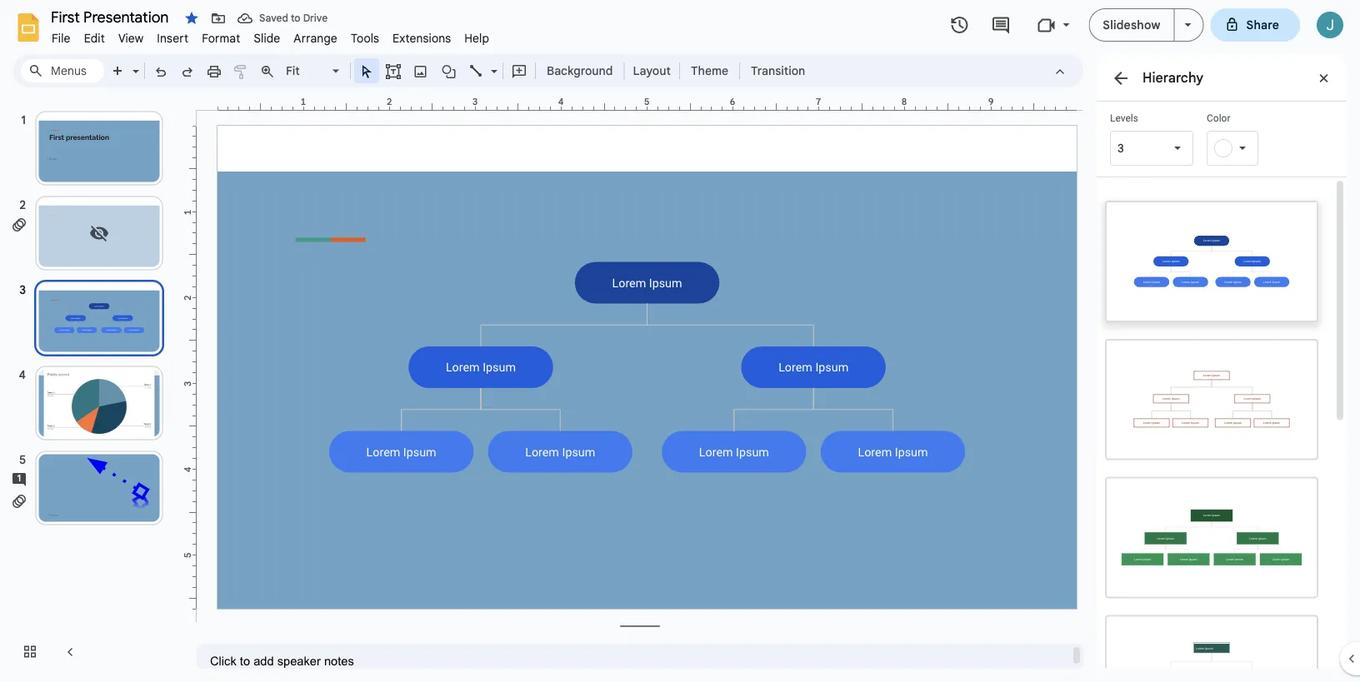 Task type: describe. For each thing, give the bounding box(es) containing it.
to
[[291, 12, 301, 25]]

Zoom text field
[[283, 59, 330, 83]]

Team hierarchy with three levels with outline on rectangles. Accent color: #db4437, close to light red berry 1. radio
[[1097, 331, 1327, 469]]

layout button
[[628, 58, 676, 83]]

theme button
[[683, 58, 736, 83]]

saved
[[259, 12, 288, 25]]

slide menu item
[[247, 28, 287, 48]]

shape image
[[440, 59, 459, 83]]

view menu item
[[112, 28, 150, 48]]

saved to drive button
[[233, 7, 332, 30]]

format
[[202, 31, 240, 45]]

share button
[[1211, 8, 1300, 42]]

file menu item
[[45, 28, 77, 48]]

edit
[[84, 31, 105, 45]]

hierarchy
[[1143, 69, 1204, 86]]

tools
[[351, 31, 379, 45]]

levels list box
[[1110, 112, 1193, 166]]

color button
[[1207, 112, 1290, 166]]

arrange menu item
[[287, 28, 344, 48]]

main toolbar
[[103, 58, 814, 84]]

help
[[464, 31, 489, 45]]

help menu item
[[458, 28, 496, 48]]

Rename text field
[[45, 7, 178, 27]]

slideshow button
[[1089, 8, 1175, 42]]

layout
[[633, 63, 671, 78]]

hierarchy application
[[0, 0, 1360, 683]]

arrange
[[294, 31, 337, 45]]

insert menu item
[[150, 28, 195, 48]]



Task type: locate. For each thing, give the bounding box(es) containing it.
navigation
[[0, 94, 183, 683]]

drive
[[303, 12, 328, 25]]

edit menu item
[[77, 28, 112, 48]]

transition button
[[744, 58, 813, 83]]

background button
[[539, 58, 620, 83]]

presentation options image
[[1185, 23, 1191, 27]]

3
[[1118, 141, 1124, 155]]

Team hierarchy with three levels with rounded rectangles. Accent color: #4285f4, close to cornflower blue. radio
[[1097, 193, 1327, 331]]

menu bar banner
[[0, 0, 1360, 683]]

Menus field
[[21, 59, 104, 83]]

slideshow
[[1103, 18, 1161, 32]]

option group inside hierarchy section
[[1097, 178, 1333, 683]]

format menu item
[[195, 28, 247, 48]]

color
[[1207, 113, 1231, 124]]

extensions
[[393, 31, 451, 45]]

background
[[547, 63, 613, 78]]

hierarchy section
[[1097, 54, 1347, 683]]

levels
[[1110, 113, 1138, 124]]

menu bar inside menu bar banner
[[45, 22, 496, 49]]

transition
[[751, 63, 805, 78]]

option group
[[1097, 178, 1333, 683]]

extensions menu item
[[386, 28, 458, 48]]

insert image image
[[411, 59, 430, 83]]

theme
[[691, 63, 729, 78]]

insert
[[157, 31, 188, 45]]

Star checkbox
[[180, 7, 203, 30]]

menu bar containing file
[[45, 22, 496, 49]]

Zoom field
[[281, 59, 347, 84]]

Team hierarchy with three levels with rectangles. Accent color: #0f9d58, close to green 11. radio
[[1097, 469, 1327, 607]]

menu bar
[[45, 22, 496, 49]]

new slide with layout image
[[128, 60, 139, 66]]

view
[[118, 31, 144, 45]]

Team hierarchy with three levels with rectangles and left aligned titles. Accent color: #26a69a, close to green 11. radio
[[1097, 607, 1327, 683]]

slide
[[254, 31, 280, 45]]

share
[[1246, 18, 1279, 32]]

file
[[52, 31, 71, 45]]

saved to drive
[[259, 12, 328, 25]]

tools menu item
[[344, 28, 386, 48]]

navigation inside hierarchy application
[[0, 94, 183, 683]]



Task type: vqa. For each thing, say whether or not it's contained in the screenshot.
Connector
no



